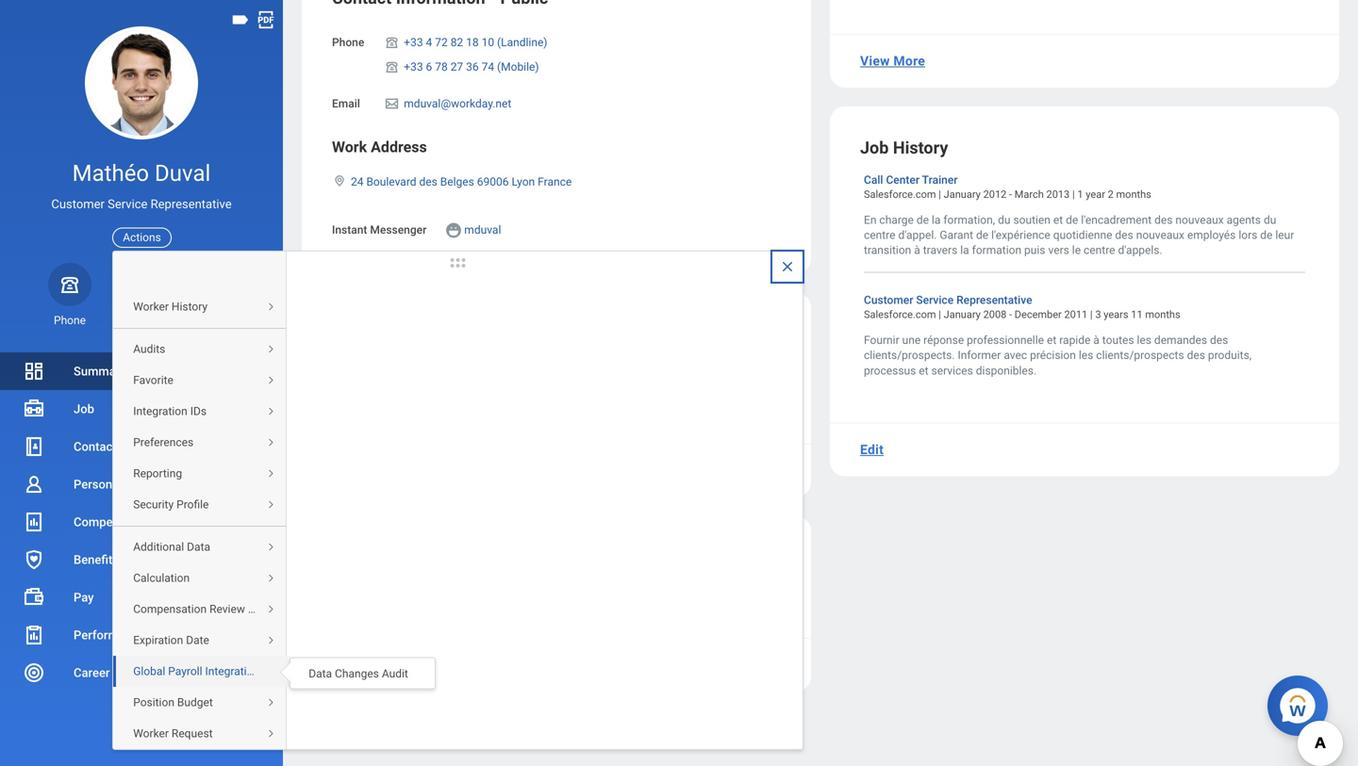 Task type: vqa. For each thing, say whether or not it's contained in the screenshot.
location icon
yes



Task type: describe. For each thing, give the bounding box(es) containing it.
| down customer service representative link
[[939, 309, 941, 321]]

customer service representative inside navigation pane region
[[51, 197, 232, 211]]

preferences menu item
[[113, 428, 291, 459]]

à inside 'en charge de la formation, du soutien et de l'encadrement des nouveaux agents du centre d'appel. garant de l'expérience quotidienne des nouveaux employés lors de leur transition à travers la formation puis vers le centre d'appels.'
[[914, 244, 920, 257]]

| left 1
[[1072, 189, 1075, 200]]

puis
[[1024, 244, 1046, 257]]

worker request menu item
[[113, 719, 291, 750]]

lyon
[[512, 176, 535, 189]]

2013
[[1047, 189, 1070, 200]]

1 vertical spatial les
[[1079, 349, 1094, 362]]

request
[[172, 728, 213, 741]]

82
[[451, 36, 463, 49]]

1
[[1078, 189, 1083, 200]]

expiration date
[[133, 635, 209, 648]]

worker history menu item
[[113, 292, 291, 323]]

précision
[[1030, 349, 1076, 362]]

2 salesforce.com from the top
[[864, 309, 936, 321]]

2
[[1108, 189, 1114, 200]]

69006
[[477, 176, 509, 189]]

job history
[[860, 138, 948, 158]]

tag image
[[230, 9, 251, 30]]

0 vertical spatial nouveaux
[[1176, 214, 1224, 227]]

ids
[[190, 405, 207, 419]]

4
[[426, 36, 432, 49]]

mathéo
[[72, 160, 149, 187]]

additional
[[133, 541, 184, 554]]

1 vertical spatial la
[[961, 244, 969, 257]]

job image
[[23, 398, 45, 421]]

call center trainer link
[[864, 170, 958, 187]]

et inside 'en charge de la formation, du soutien et de l'encadrement des nouveaux agents du centre d'appel. garant de l'expérience quotidienne des nouveaux employés lors de leur transition à travers la formation puis vers le centre d'appels.'
[[1054, 214, 1063, 227]]

27
[[451, 60, 463, 74]]

des up produits,
[[1210, 334, 1228, 347]]

reporting
[[133, 468, 182, 481]]

l'expérience
[[991, 229, 1051, 242]]

chevron right image for reporting
[[260, 469, 282, 480]]

december
[[1015, 309, 1062, 321]]

global
[[133, 666, 165, 679]]

actions
[[123, 231, 161, 244]]

chevron right image for security profile
[[260, 500, 282, 512]]

garant
[[940, 229, 974, 242]]

email inside contact information - public group
[[332, 97, 360, 110]]

data inside menu item
[[187, 541, 210, 554]]

l'encadrement
[[1081, 214, 1152, 227]]

phone image inside popup button
[[57, 273, 83, 296]]

months inside call center trainer salesforce.com   |   january 2012 - march 2013 | 1 year 2 months
[[1116, 189, 1152, 200]]

position budget menu item
[[113, 688, 291, 719]]

| down "trainer"
[[939, 189, 941, 200]]

more
[[894, 53, 925, 69]]

agents
[[1227, 214, 1261, 227]]

center
[[886, 174, 920, 187]]

career
[[74, 666, 110, 681]]

le
[[1072, 244, 1081, 257]]

leur
[[1276, 229, 1295, 242]]

+33 4 72 82 18 10 (landline)
[[404, 36, 548, 49]]

years
[[1104, 309, 1129, 321]]

chevron right image for calculation
[[260, 574, 282, 585]]

data inside menu
[[309, 668, 332, 681]]

78
[[435, 60, 448, 74]]

de up 'quotidienne'
[[1066, 214, 1078, 227]]

quotidienne
[[1053, 229, 1113, 242]]

integration ids
[[133, 405, 207, 419]]

view more button
[[853, 42, 933, 80]]

1 horizontal spatial customer service representative
[[864, 294, 1032, 307]]

mail image
[[383, 96, 400, 111]]

worker history
[[133, 301, 208, 314]]

produits,
[[1208, 349, 1252, 362]]

des down the demandes
[[1187, 349, 1205, 362]]

performance link
[[0, 617, 283, 655]]

| left 3
[[1090, 309, 1093, 321]]

history for job history
[[893, 138, 948, 158]]

representative inside navigation pane region
[[151, 197, 232, 211]]

mduval link
[[464, 220, 501, 237]]

move modal image
[[439, 252, 477, 274]]

chevron right image for preferences
[[260, 438, 282, 449]]

preferences
[[133, 436, 194, 450]]

fournir
[[864, 334, 900, 347]]

view printable version (pdf) image
[[256, 9, 276, 30]]

mduval
[[464, 224, 501, 237]]

phone inside popup button
[[54, 314, 86, 327]]

36
[[466, 60, 479, 74]]

1 horizontal spatial representative
[[957, 294, 1032, 307]]

data changes audit menu
[[291, 659, 435, 689]]

72
[[435, 36, 448, 49]]

compensation image
[[23, 511, 45, 534]]

1 vertical spatial edit button
[[325, 647, 363, 685]]

pay image
[[23, 587, 45, 609]]

compensation for compensation review process
[[133, 603, 207, 617]]

professionnelle
[[967, 334, 1044, 347]]

clients/prospects.
[[864, 349, 955, 362]]

history for worker history
[[172, 301, 208, 314]]

personal image
[[23, 474, 45, 496]]

changes
[[335, 668, 379, 681]]

benefits
[[74, 553, 119, 567]]

2 january from the top
[[944, 309, 981, 321]]

24
[[351, 176, 364, 189]]

salesforce.com inside call center trainer salesforce.com   |   january 2012 - march 2013 | 1 year 2 months
[[864, 189, 936, 200]]

france
[[538, 176, 572, 189]]

worker request
[[133, 728, 213, 741]]

1 horizontal spatial edit
[[860, 443, 884, 458]]

charge
[[880, 214, 914, 227]]

security
[[133, 499, 174, 512]]

integration inside menu item
[[133, 405, 187, 419]]

phone inside contact information - public group
[[332, 36, 364, 49]]

career link
[[0, 655, 283, 692]]

salesforce.com   |   january 2008 - december 2011 | 3 years 11 months
[[864, 309, 1181, 321]]

boulevard
[[366, 176, 417, 189]]

avec
[[1004, 349, 1027, 362]]

phone button
[[48, 263, 92, 328]]

de down formation,
[[976, 229, 989, 242]]

summary
[[74, 365, 126, 379]]

rapide
[[1060, 334, 1091, 347]]

performance
[[74, 629, 145, 643]]

phone mathéo duval element
[[48, 313, 92, 328]]

budget
[[177, 697, 213, 710]]

74
[[482, 60, 494, 74]]

review
[[209, 603, 245, 617]]

additional data menu item
[[113, 532, 291, 563]]

24 boulevard des belges 69006 lyon france link
[[351, 172, 572, 189]]

process
[[248, 603, 289, 617]]

- inside call center trainer salesforce.com   |   january 2012 - march 2013 | 1 year 2 months
[[1009, 189, 1012, 200]]

d'appels.
[[1118, 244, 1163, 257]]

contact information - public group
[[332, 0, 781, 244]]

security profile menu item
[[113, 490, 291, 521]]

1 horizontal spatial service
[[916, 294, 954, 307]]

dialog containing worker history
[[112, 0, 804, 751]]

processus
[[864, 364, 916, 378]]

10
[[482, 36, 494, 49]]

2 vertical spatial et
[[919, 364, 929, 378]]

messenger
[[370, 224, 427, 237]]

+33 for +33 4 72 82 18 10 (landline)
[[404, 36, 423, 49]]

duval
[[155, 160, 211, 187]]



Task type: locate. For each thing, give the bounding box(es) containing it.
0 vertical spatial salesforce.com
[[864, 189, 936, 200]]

phone image for +33 4 72 82 18 10 (landline)
[[383, 35, 400, 50]]

history up 'team'
[[172, 301, 208, 314]]

et
[[1054, 214, 1063, 227], [1047, 334, 1057, 347], [919, 364, 929, 378]]

0 horizontal spatial du
[[998, 214, 1011, 227]]

à down d'appel.
[[914, 244, 920, 257]]

+33 inside 'link'
[[404, 36, 423, 49]]

customer up fournir
[[864, 294, 914, 307]]

du
[[998, 214, 1011, 227], [1264, 214, 1277, 227]]

- right 2008 at right top
[[1009, 309, 1012, 321]]

1 horizontal spatial job
[[860, 138, 889, 158]]

january down customer service representative link
[[944, 309, 981, 321]]

0 horizontal spatial à
[[914, 244, 920, 257]]

email up work at the left of page
[[332, 97, 360, 110]]

benefits link
[[0, 541, 283, 579]]

january
[[944, 189, 981, 200], [944, 309, 981, 321]]

phone up summary
[[54, 314, 86, 327]]

call center trainer salesforce.com   |   january 2012 - march 2013 | 1 year 2 months
[[864, 174, 1152, 200]]

1 january from the top
[[944, 189, 981, 200]]

0 vertical spatial edit button
[[853, 431, 891, 469]]

favorite menu item
[[113, 365, 291, 396]]

0 horizontal spatial customer service representative
[[51, 197, 232, 211]]

1 vertical spatial phone
[[54, 314, 86, 327]]

team mathéo duval element
[[191, 313, 235, 328]]

belges
[[440, 176, 474, 189]]

1 vertical spatial email
[[127, 314, 155, 327]]

2 du from the left
[[1264, 214, 1277, 227]]

1 chevron right image from the top
[[260, 302, 282, 313]]

event
[[262, 666, 290, 679]]

+33 6 78 27 36 74 (mobile)
[[404, 60, 539, 74]]

0 vertical spatial service
[[108, 197, 148, 211]]

1 horizontal spatial customer
[[864, 294, 914, 307]]

0 horizontal spatial history
[[172, 301, 208, 314]]

2 chevron right image from the top
[[260, 376, 282, 387]]

1 horizontal spatial les
[[1137, 334, 1152, 347]]

edit button down processus on the top of the page
[[853, 431, 891, 469]]

1 horizontal spatial history
[[893, 138, 948, 158]]

1 horizontal spatial email
[[332, 97, 360, 110]]

0 vertical spatial les
[[1137, 334, 1152, 347]]

1 vertical spatial customer
[[864, 294, 914, 307]]

customer
[[51, 197, 105, 211], [864, 294, 914, 307]]

edit button left audit at left bottom
[[325, 647, 363, 685]]

1 vertical spatial customer service representative
[[864, 294, 1032, 307]]

customer down mathéo
[[51, 197, 105, 211]]

year
[[1086, 189, 1105, 200]]

email mathéo duval element
[[120, 313, 163, 328]]

0 horizontal spatial email
[[127, 314, 155, 327]]

compensation inside menu item
[[133, 603, 207, 617]]

de up d'appel.
[[917, 214, 929, 227]]

chevron right image inside favorite menu item
[[260, 376, 282, 387]]

favorite
[[133, 374, 173, 387]]

location image
[[332, 175, 347, 188]]

5 chevron right image from the top
[[260, 469, 282, 480]]

0 vertical spatial months
[[1116, 189, 1152, 200]]

mduval@workday.net link
[[404, 93, 512, 110]]

compensation review process
[[133, 603, 289, 617]]

des inside 'link'
[[419, 176, 438, 189]]

4 chevron right image from the top
[[260, 729, 282, 741]]

list
[[860, 0, 1309, 4], [0, 353, 283, 730]]

compensation for compensation
[[74, 516, 154, 530]]

job up call at top right
[[860, 138, 889, 158]]

centre down 'quotidienne'
[[1084, 244, 1115, 257]]

1 vertical spatial service
[[916, 294, 954, 307]]

1 salesforce.com from the top
[[864, 189, 936, 200]]

9 chevron right image from the top
[[260, 636, 282, 647]]

1 - from the top
[[1009, 189, 1012, 200]]

1 vertical spatial +33
[[404, 60, 423, 74]]

1 vertical spatial representative
[[957, 294, 1032, 307]]

list containing summary
[[0, 353, 283, 730]]

data
[[187, 541, 210, 554], [309, 668, 332, 681]]

profile
[[177, 499, 209, 512]]

chevron right image inside security profile menu item
[[260, 500, 282, 512]]

trainer
[[922, 174, 958, 187]]

chevron right image for audits
[[260, 345, 282, 356]]

dialog
[[112, 0, 804, 751]]

en charge de la formation, du soutien et de l'encadrement des nouveaux agents du centre d'appel. garant de l'expérience quotidienne des nouveaux employés lors de leur transition à travers la formation puis vers le centre d'appels.
[[864, 214, 1297, 257]]

+33 for +33 6 78 27 36 74 (mobile)
[[404, 60, 423, 74]]

instant messenger
[[332, 224, 427, 237]]

worker down the position
[[133, 728, 169, 741]]

1 horizontal spatial list
[[860, 0, 1309, 4]]

instant
[[332, 224, 367, 237]]

data up calculation menu item
[[187, 541, 210, 554]]

0 horizontal spatial representative
[[151, 197, 232, 211]]

0 horizontal spatial edit button
[[325, 647, 363, 685]]

0 vertical spatial representative
[[151, 197, 232, 211]]

salesforce.com down center
[[864, 189, 936, 200]]

1 horizontal spatial centre
[[1084, 244, 1115, 257]]

chevron right image inside integration ids menu item
[[260, 407, 282, 418]]

history inside menu item
[[172, 301, 208, 314]]

menu containing worker history
[[113, 0, 291, 750]]

3 chevron right image from the top
[[260, 407, 282, 418]]

1 vertical spatial compensation
[[133, 603, 207, 617]]

email inside popup button
[[127, 314, 155, 327]]

une
[[902, 334, 921, 347]]

chevron right image for integration ids
[[260, 407, 282, 418]]

contact
[[74, 440, 117, 454]]

pay link
[[0, 579, 283, 617]]

0 vertical spatial integration
[[133, 405, 187, 419]]

0 horizontal spatial edit
[[332, 658, 356, 674]]

0 horizontal spatial les
[[1079, 349, 1094, 362]]

0 vertical spatial phone image
[[383, 35, 400, 50]]

salesforce.com up the une
[[864, 309, 936, 321]]

2008
[[983, 309, 1007, 321]]

et down 2013
[[1054, 214, 1063, 227]]

phone image
[[383, 35, 400, 50], [383, 59, 400, 74], [57, 273, 83, 296]]

chevron right image inside the position budget menu item
[[260, 698, 282, 710]]

worker for worker request
[[133, 728, 169, 741]]

data left changes
[[309, 668, 332, 681]]

menu
[[113, 0, 291, 750]]

audit
[[382, 668, 408, 681]]

payroll
[[168, 666, 202, 679]]

chevron right image inside calculation menu item
[[260, 574, 282, 585]]

months right 11
[[1146, 309, 1181, 321]]

+33 left 4
[[404, 36, 423, 49]]

position budget
[[133, 697, 213, 710]]

job up contact
[[74, 402, 94, 416]]

date
[[186, 635, 209, 648]]

edit down processus on the top of the page
[[860, 443, 884, 458]]

yahoo image
[[445, 222, 463, 240]]

customer service representative
[[51, 197, 232, 211], [864, 294, 1032, 307]]

0 horizontal spatial la
[[932, 214, 941, 227]]

du up l'expérience at the right top of page
[[998, 214, 1011, 227]]

3 chevron right image from the top
[[260, 698, 282, 710]]

0 vertical spatial customer service representative
[[51, 197, 232, 211]]

customer service representative down mathéo duval
[[51, 197, 232, 211]]

1 vertical spatial edit
[[332, 658, 356, 674]]

service
[[108, 197, 148, 211], [916, 294, 954, 307]]

1 vertical spatial phone image
[[383, 59, 400, 74]]

0 vertical spatial list
[[860, 0, 1309, 4]]

des up d'appels.
[[1155, 214, 1173, 227]]

job for job history
[[860, 138, 889, 158]]

personal link
[[0, 466, 283, 504]]

view more
[[860, 53, 925, 69]]

1 horizontal spatial phone
[[332, 36, 364, 49]]

menu inside dialog
[[113, 0, 291, 750]]

team
[[199, 314, 227, 327]]

0 horizontal spatial job
[[74, 402, 94, 416]]

2 +33 from the top
[[404, 60, 423, 74]]

email button
[[120, 263, 163, 328]]

phone image for +33 6 78 27 36 74 (mobile)
[[383, 59, 400, 74]]

0 horizontal spatial integration
[[133, 405, 187, 419]]

1 chevron right image from the top
[[260, 345, 282, 356]]

0 vertical spatial et
[[1054, 214, 1063, 227]]

workday assistant region
[[1268, 669, 1336, 737]]

service inside navigation pane region
[[108, 197, 148, 211]]

chevron right image
[[260, 345, 282, 356], [260, 500, 282, 512], [260, 698, 282, 710], [260, 729, 282, 741]]

service up réponse
[[916, 294, 954, 307]]

0 vertical spatial january
[[944, 189, 981, 200]]

4 chevron right image from the top
[[260, 438, 282, 449]]

chevron right image for worker request
[[260, 729, 282, 741]]

chevron right image inside audits menu item
[[260, 345, 282, 356]]

0 vertical spatial worker
[[133, 301, 169, 314]]

18
[[466, 36, 479, 49]]

security profile
[[133, 499, 209, 512]]

0 vertical spatial la
[[932, 214, 941, 227]]

2 chevron right image from the top
[[260, 500, 282, 512]]

customer service representative up réponse
[[864, 294, 1032, 307]]

phone image left 4
[[383, 35, 400, 50]]

-
[[1009, 189, 1012, 200], [1009, 309, 1012, 321]]

representative up 2008 at right top
[[957, 294, 1032, 307]]

des left belges on the left top of the page
[[419, 176, 438, 189]]

january inside call center trainer salesforce.com   |   january 2012 - march 2013 | 1 year 2 months
[[944, 189, 981, 200]]

0 vertical spatial edit
[[860, 443, 884, 458]]

1 horizontal spatial la
[[961, 244, 969, 257]]

mathéo duval
[[72, 160, 211, 187]]

address
[[371, 138, 427, 156]]

+33
[[404, 36, 423, 49], [404, 60, 423, 74]]

team link
[[191, 263, 235, 328]]

0 vertical spatial -
[[1009, 189, 1012, 200]]

job for job
[[74, 402, 94, 416]]

navigation pane region
[[0, 0, 283, 767]]

0 vertical spatial customer
[[51, 197, 105, 211]]

work
[[332, 138, 367, 156]]

du up leur
[[1264, 214, 1277, 227]]

chevron right image inside additional data menu item
[[260, 543, 282, 554]]

chevron right image inside the compensation review process menu item
[[260, 605, 282, 616]]

benefits image
[[23, 549, 45, 572]]

1 worker from the top
[[133, 301, 169, 314]]

nouveaux up employés
[[1176, 214, 1224, 227]]

months right the 2
[[1116, 189, 1152, 200]]

fournir une réponse professionnelle et rapide à toutes les demandes des clients/prospects. informer avec précision les clients/prospects des produits, processus et services disponibles.
[[864, 334, 1255, 378]]

personal
[[74, 478, 122, 492]]

worker up audits
[[133, 301, 169, 314]]

1 du from the left
[[998, 214, 1011, 227]]

0 vertical spatial job
[[860, 138, 889, 158]]

history up the call center trainer link
[[893, 138, 948, 158]]

1 vertical spatial à
[[1094, 334, 1100, 347]]

compensation review process menu item
[[113, 594, 291, 626]]

chevron right image for position budget
[[260, 698, 282, 710]]

+33 4 72 82 18 10 (landline) link
[[404, 32, 548, 49]]

chevron right image inside 'preferences' menu item
[[260, 438, 282, 449]]

phone image up "mail" icon on the top left of the page
[[383, 59, 400, 74]]

chevron right image inside expiration date menu item
[[260, 636, 282, 647]]

performance image
[[23, 624, 45, 647]]

1 vertical spatial january
[[944, 309, 981, 321]]

des down l'encadrement
[[1115, 229, 1134, 242]]

0 horizontal spatial list
[[0, 353, 283, 730]]

informer
[[958, 349, 1001, 362]]

1 vertical spatial job
[[74, 402, 94, 416]]

calculation menu item
[[113, 563, 291, 594]]

vers
[[1048, 244, 1070, 257]]

1 vertical spatial -
[[1009, 309, 1012, 321]]

chevron right image for expiration date
[[260, 636, 282, 647]]

expiration date menu item
[[113, 626, 291, 657]]

+33 6 78 27 36 74 (mobile) link
[[404, 57, 539, 74]]

representative down 'duval'
[[151, 197, 232, 211]]

à right the rapide at top
[[1094, 334, 1100, 347]]

service down mathéo duval
[[108, 197, 148, 211]]

summary image
[[23, 360, 45, 383]]

0 horizontal spatial phone
[[54, 314, 86, 327]]

0 horizontal spatial centre
[[864, 229, 896, 242]]

data changes audit dialog
[[271, 658, 436, 690]]

travers
[[923, 244, 958, 257]]

2012
[[983, 189, 1007, 200]]

0 vertical spatial +33
[[404, 36, 423, 49]]

1 vertical spatial et
[[1047, 334, 1057, 347]]

clients/prospects
[[1096, 349, 1184, 362]]

2 vertical spatial phone image
[[57, 273, 83, 296]]

et down the clients/prospects.
[[919, 364, 929, 378]]

7 chevron right image from the top
[[260, 574, 282, 585]]

chevron right image for additional data
[[260, 543, 282, 554]]

audits menu item
[[113, 334, 291, 365]]

2 worker from the top
[[133, 728, 169, 741]]

phone left 4
[[332, 36, 364, 49]]

employés
[[1188, 229, 1236, 242]]

chevron right image inside reporting menu item
[[260, 469, 282, 480]]

integration ids menu item
[[113, 396, 291, 428]]

toutes
[[1103, 334, 1134, 347]]

à
[[914, 244, 920, 257], [1094, 334, 1100, 347]]

0 vertical spatial phone
[[332, 36, 364, 49]]

1 +33 from the top
[[404, 36, 423, 49]]

1 horizontal spatial du
[[1264, 214, 1277, 227]]

1 vertical spatial months
[[1146, 309, 1181, 321]]

les down the rapide at top
[[1079, 349, 1094, 362]]

la up d'appel.
[[932, 214, 941, 227]]

january up formation,
[[944, 189, 981, 200]]

edit button
[[853, 431, 891, 469], [325, 647, 363, 685]]

0 vertical spatial email
[[332, 97, 360, 110]]

formation,
[[944, 214, 995, 227]]

1 vertical spatial list
[[0, 353, 283, 730]]

worker for worker history
[[133, 301, 169, 314]]

items selected list
[[383, 32, 578, 78]]

0 horizontal spatial data
[[187, 541, 210, 554]]

compensation up the expiration date
[[133, 603, 207, 617]]

1 horizontal spatial data
[[309, 668, 332, 681]]

0 horizontal spatial service
[[108, 197, 148, 211]]

à inside fournir une réponse professionnelle et rapide à toutes les demandes des clients/prospects. informer avec précision les clients/prospects des produits, processus et services disponibles.
[[1094, 334, 1100, 347]]

services
[[932, 364, 973, 378]]

1 vertical spatial centre
[[1084, 244, 1115, 257]]

chevron right image inside worker history menu item
[[260, 302, 282, 313]]

work address
[[332, 138, 427, 156]]

2011
[[1065, 309, 1088, 321]]

0 horizontal spatial customer
[[51, 197, 105, 211]]

1 vertical spatial history
[[172, 301, 208, 314]]

compensation inside navigation pane region
[[74, 516, 154, 530]]

nouveaux
[[1176, 214, 1224, 227], [1136, 229, 1185, 242]]

0 vertical spatial compensation
[[74, 516, 154, 530]]

phone
[[332, 36, 364, 49], [54, 314, 86, 327]]

close image
[[780, 259, 795, 274]]

la down garant on the top right of the page
[[961, 244, 969, 257]]

email
[[332, 97, 360, 110], [127, 314, 155, 327]]

chevron right image for compensation review process
[[260, 605, 282, 616]]

transition
[[864, 244, 912, 257]]

6 chevron right image from the top
[[260, 543, 282, 554]]

chevron right image inside worker request menu item
[[260, 729, 282, 741]]

integration
[[133, 405, 187, 419], [205, 666, 259, 679]]

contact image
[[23, 436, 45, 458]]

edit left audit at left bottom
[[332, 658, 356, 674]]

0 vertical spatial data
[[187, 541, 210, 554]]

0 vertical spatial centre
[[864, 229, 896, 242]]

+33 left 6
[[404, 60, 423, 74]]

months
[[1116, 189, 1152, 200], [1146, 309, 1181, 321]]

1 horizontal spatial edit button
[[853, 431, 891, 469]]

1 vertical spatial nouveaux
[[1136, 229, 1185, 242]]

email up audits
[[127, 314, 155, 327]]

d'appel.
[[898, 229, 937, 242]]

chevron right image for favorite
[[260, 376, 282, 387]]

0 vertical spatial history
[[893, 138, 948, 158]]

audits
[[133, 343, 165, 356]]

centre up transition
[[864, 229, 896, 242]]

de left leur
[[1261, 229, 1273, 242]]

phone image up phone mathéo duval element
[[57, 273, 83, 296]]

2 - from the top
[[1009, 309, 1012, 321]]

compensation
[[74, 516, 154, 530], [133, 603, 207, 617]]

1 horizontal spatial à
[[1094, 334, 1100, 347]]

job inside list
[[74, 402, 94, 416]]

1 vertical spatial integration
[[205, 666, 259, 679]]

integration up preferences
[[133, 405, 187, 419]]

les up clients/prospects
[[1137, 334, 1152, 347]]

1 vertical spatial data
[[309, 668, 332, 681]]

career image
[[23, 662, 45, 685]]

view
[[860, 53, 890, 69]]

reporting menu item
[[113, 459, 291, 490]]

customer inside navigation pane region
[[51, 197, 105, 211]]

calculation
[[133, 572, 190, 586]]

- right 2012
[[1009, 189, 1012, 200]]

chevron right image for worker history
[[260, 302, 282, 313]]

nouveaux up d'appels.
[[1136, 229, 1185, 242]]

1 horizontal spatial integration
[[205, 666, 259, 679]]

8 chevron right image from the top
[[260, 605, 282, 616]]

integration down expiration date menu item
[[205, 666, 259, 679]]

1 vertical spatial worker
[[133, 728, 169, 741]]

compensation down "personal"
[[74, 516, 154, 530]]

0 vertical spatial à
[[914, 244, 920, 257]]

et up précision
[[1047, 334, 1057, 347]]

1 vertical spatial salesforce.com
[[864, 309, 936, 321]]

chevron right image
[[260, 302, 282, 313], [260, 376, 282, 387], [260, 407, 282, 418], [260, 438, 282, 449], [260, 469, 282, 480], [260, 543, 282, 554], [260, 574, 282, 585], [260, 605, 282, 616], [260, 636, 282, 647]]



